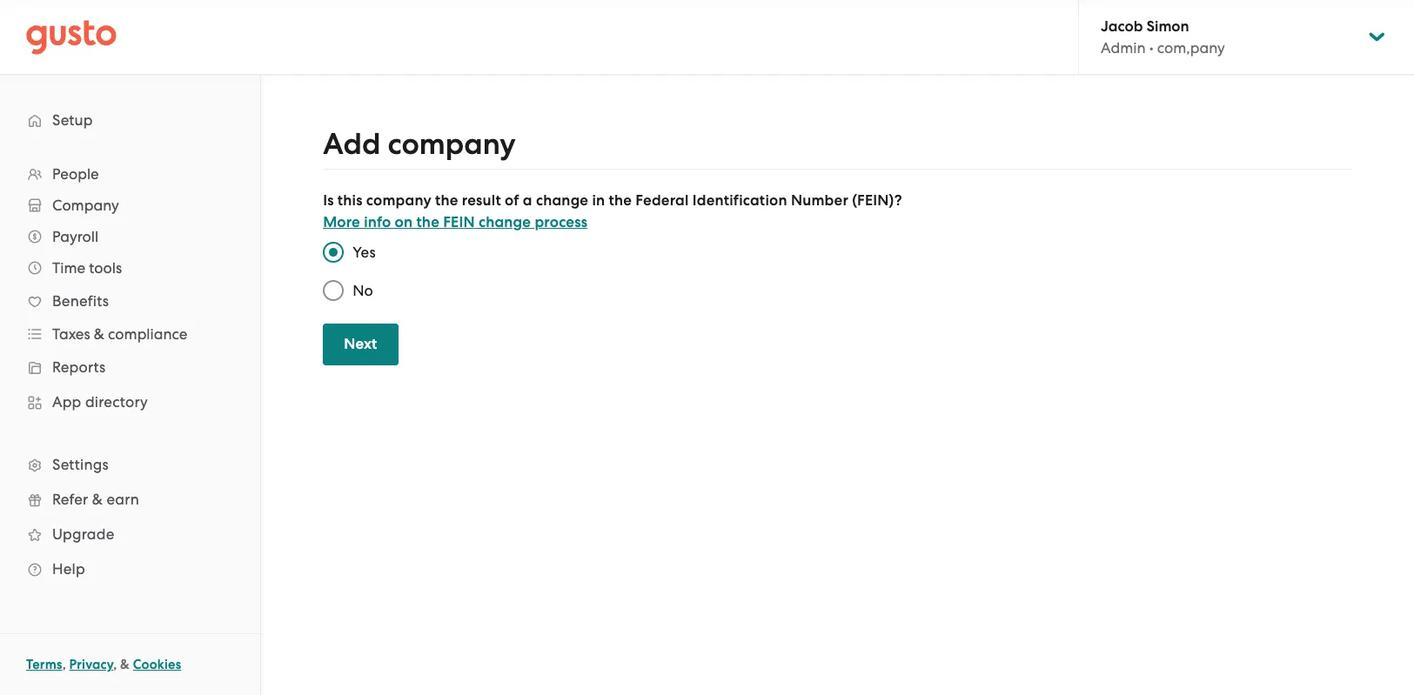 Task type: vqa. For each thing, say whether or not it's contained in the screenshot.
the right change
yes



Task type: locate. For each thing, give the bounding box(es) containing it.
&
[[94, 325, 104, 343], [92, 491, 103, 508], [120, 657, 130, 673]]

upgrade link
[[17, 519, 243, 550]]

time
[[52, 259, 85, 277]]

on
[[395, 213, 413, 231]]

setup link
[[17, 104, 243, 136]]

0 vertical spatial change
[[536, 191, 588, 210]]

the
[[435, 191, 458, 210], [609, 191, 632, 210], [416, 213, 439, 231]]

refer
[[52, 491, 88, 508]]

company up the "result"
[[388, 126, 516, 162]]

,
[[62, 657, 66, 673], [113, 657, 117, 673]]

& inside 'link'
[[92, 491, 103, 508]]

time tools button
[[17, 252, 243, 284]]

settings link
[[17, 449, 243, 480]]

process
[[535, 213, 588, 231]]

1 vertical spatial change
[[479, 213, 531, 231]]

simon
[[1147, 17, 1189, 36]]

0 vertical spatial company
[[388, 126, 516, 162]]

change down of
[[479, 213, 531, 231]]

& left 'cookies'
[[120, 657, 130, 673]]

& left earn
[[92, 491, 103, 508]]

add company
[[323, 126, 516, 162]]

(fein)?
[[852, 191, 902, 210]]

, left 'cookies'
[[113, 657, 117, 673]]

more
[[323, 213, 360, 231]]

help
[[52, 560, 85, 578]]

list
[[0, 158, 260, 587]]

privacy link
[[69, 657, 113, 673]]

jacob
[[1101, 17, 1143, 36]]

reports
[[52, 359, 106, 376]]

terms link
[[26, 657, 62, 673]]

No radio
[[314, 272, 353, 310]]

company
[[388, 126, 516, 162], [366, 191, 432, 210]]

change
[[536, 191, 588, 210], [479, 213, 531, 231]]

company up on
[[366, 191, 432, 210]]

change up "process"
[[536, 191, 588, 210]]

1 vertical spatial &
[[92, 491, 103, 508]]

more info on the fein change process link
[[323, 213, 588, 231]]

of
[[505, 191, 519, 210]]

admin
[[1101, 39, 1146, 57]]

1 vertical spatial company
[[366, 191, 432, 210]]

& inside dropdown button
[[94, 325, 104, 343]]

yes
[[353, 244, 376, 261]]

company button
[[17, 190, 243, 221]]

result
[[462, 191, 501, 210]]

number
[[791, 191, 849, 210]]

0 horizontal spatial ,
[[62, 657, 66, 673]]

terms , privacy , & cookies
[[26, 657, 181, 673]]

& for compliance
[[94, 325, 104, 343]]

1 horizontal spatial change
[[536, 191, 588, 210]]

, left privacy link
[[62, 657, 66, 673]]

app directory link
[[17, 386, 243, 418]]

jacob simon admin • com,pany
[[1101, 17, 1225, 57]]

0 vertical spatial &
[[94, 325, 104, 343]]

com,pany
[[1157, 39, 1225, 57]]

& right taxes at the top left
[[94, 325, 104, 343]]

taxes & compliance button
[[17, 319, 243, 350]]

taxes
[[52, 325, 90, 343]]

next
[[344, 335, 377, 353]]

the up more info on the fein change process link
[[435, 191, 458, 210]]

add
[[323, 126, 381, 162]]

1 horizontal spatial ,
[[113, 657, 117, 673]]

list containing people
[[0, 158, 260, 587]]

the right on
[[416, 213, 439, 231]]



Task type: describe. For each thing, give the bounding box(es) containing it.
people button
[[17, 158, 243, 190]]

earn
[[107, 491, 139, 508]]

federal
[[636, 191, 689, 210]]

privacy
[[69, 657, 113, 673]]

refer & earn
[[52, 491, 139, 508]]

directory
[[85, 393, 148, 411]]

time tools
[[52, 259, 122, 277]]

terms
[[26, 657, 62, 673]]

taxes & compliance
[[52, 325, 187, 343]]

2 vertical spatial &
[[120, 657, 130, 673]]

•
[[1149, 39, 1154, 57]]

benefits link
[[17, 285, 243, 317]]

info
[[364, 213, 391, 231]]

0 horizontal spatial change
[[479, 213, 531, 231]]

payroll
[[52, 228, 99, 245]]

Yes radio
[[314, 233, 353, 272]]

a
[[523, 191, 532, 210]]

payroll button
[[17, 221, 243, 252]]

app directory
[[52, 393, 148, 411]]

company inside is this company the result of a change in the federal identification number (fein)? more info on the fein change process
[[366, 191, 432, 210]]

settings
[[52, 456, 109, 473]]

benefits
[[52, 292, 109, 310]]

help link
[[17, 553, 243, 585]]

home image
[[26, 20, 117, 54]]

the right in
[[609, 191, 632, 210]]

next button
[[323, 324, 398, 366]]

compliance
[[108, 325, 187, 343]]

setup
[[52, 111, 93, 129]]

tools
[[89, 259, 122, 277]]

cookies
[[133, 657, 181, 673]]

is
[[323, 191, 334, 210]]

cookies button
[[133, 654, 181, 675]]

identification
[[692, 191, 787, 210]]

is this company the result of a change in the federal identification number (fein)? more info on the fein change process
[[323, 191, 902, 231]]

upgrade
[[52, 526, 114, 543]]

in
[[592, 191, 605, 210]]

gusto navigation element
[[0, 75, 260, 614]]

2 , from the left
[[113, 657, 117, 673]]

this
[[338, 191, 363, 210]]

people
[[52, 165, 99, 183]]

& for earn
[[92, 491, 103, 508]]

fein
[[443, 213, 475, 231]]

reports link
[[17, 352, 243, 383]]

1 , from the left
[[62, 657, 66, 673]]

company
[[52, 197, 119, 214]]

app
[[52, 393, 81, 411]]

refer & earn link
[[17, 484, 243, 515]]

no
[[353, 282, 373, 299]]



